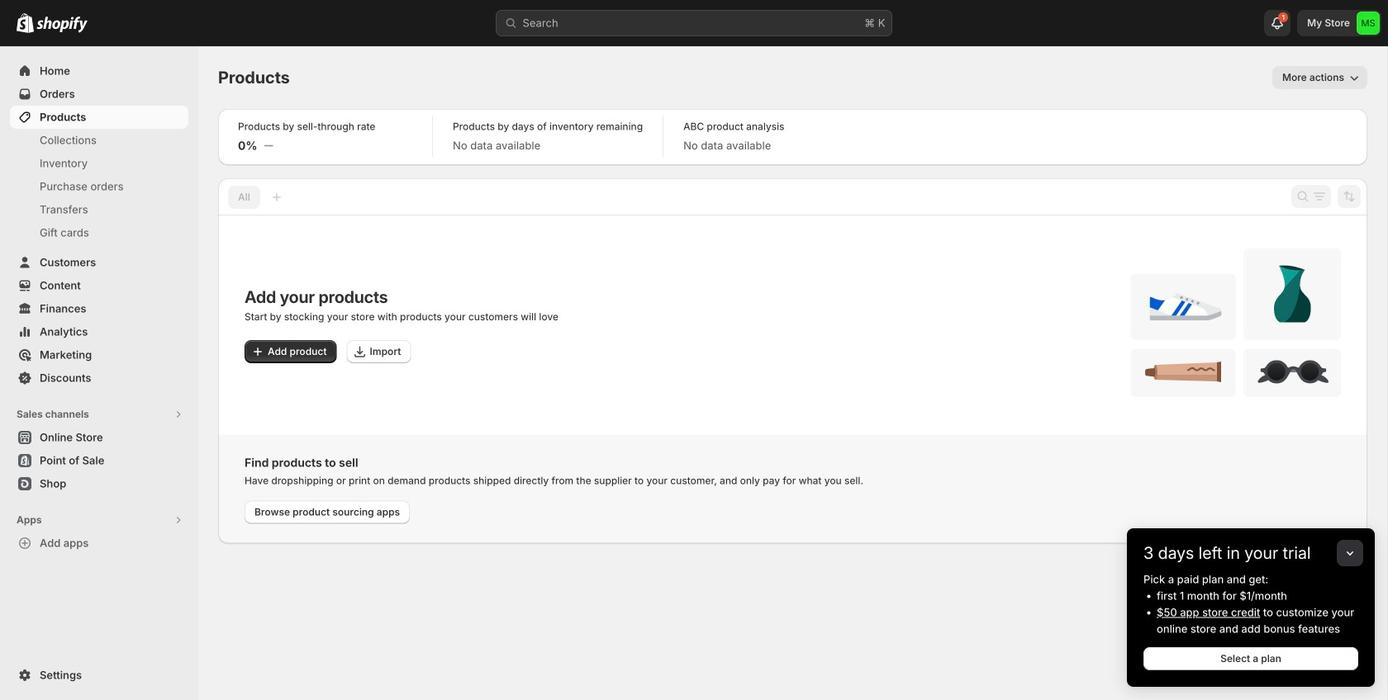 Task type: vqa. For each thing, say whether or not it's contained in the screenshot.
Shopify image
yes



Task type: describe. For each thing, give the bounding box(es) containing it.
my store image
[[1357, 12, 1380, 35]]

start by stocking your store with products your customers will love image
[[1131, 249, 1341, 398]]

shopify image
[[36, 16, 88, 33]]



Task type: locate. For each thing, give the bounding box(es) containing it.
shopify image
[[17, 13, 34, 33]]



